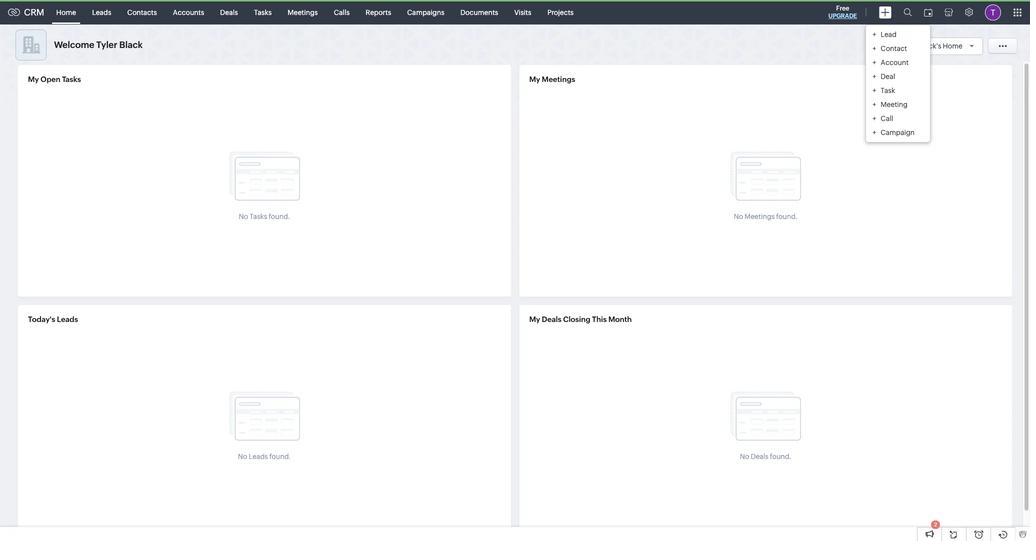 Task type: describe. For each thing, give the bounding box(es) containing it.
search element
[[898, 0, 919, 25]]

0 vertical spatial tasks
[[254, 8, 272, 16]]

+ for + meeting
[[873, 100, 877, 108]]

+ task
[[873, 86, 896, 94]]

+ deal
[[873, 72, 896, 80]]

4 menu item from the top
[[867, 69, 931, 83]]

3 menu item from the top
[[867, 55, 931, 69]]

documents
[[461, 8, 499, 16]]

+ for + deal
[[873, 72, 877, 80]]

tasks link
[[246, 0, 280, 24]]

projects
[[548, 8, 574, 16]]

contacts
[[127, 8, 157, 16]]

found. for my open tasks
[[269, 213, 290, 221]]

meeting
[[881, 100, 908, 108]]

leads link
[[84, 0, 119, 24]]

documents link
[[453, 0, 507, 24]]

campaign
[[881, 128, 915, 136]]

welcome tyler black
[[54, 40, 143, 50]]

no leads found.
[[238, 453, 291, 461]]

accounts
[[173, 8, 204, 16]]

found. for my meetings
[[777, 213, 798, 221]]

0 horizontal spatial home
[[56, 8, 76, 16]]

black's
[[919, 42, 942, 50]]

free
[[837, 5, 850, 12]]

month
[[609, 315, 632, 324]]

account
[[881, 58, 909, 66]]

+ account
[[873, 58, 909, 66]]

2
[[935, 522, 938, 528]]

profile image
[[986, 4, 1002, 20]]

1 menu item from the top
[[867, 27, 931, 41]]

welcome
[[54, 40, 94, 50]]

task
[[881, 86, 896, 94]]

contact
[[881, 44, 908, 52]]

deals for no deals found.
[[751, 453, 769, 461]]

tyler black's home
[[902, 42, 963, 50]]

black
[[119, 40, 143, 50]]

0 vertical spatial leads
[[92, 8, 111, 16]]

campaigns
[[408, 8, 445, 16]]

this
[[593, 315, 607, 324]]

calendar image
[[925, 8, 933, 16]]

+ for + account
[[873, 58, 877, 66]]

upgrade
[[829, 13, 858, 20]]

+ for + campaign
[[873, 128, 877, 136]]

+ meeting
[[873, 100, 908, 108]]

+ contact
[[873, 44, 908, 52]]



Task type: locate. For each thing, give the bounding box(es) containing it.
2 menu item from the top
[[867, 41, 931, 55]]

tyler left 'black'
[[96, 40, 117, 50]]

1 vertical spatial deals
[[542, 315, 562, 324]]

+ up the "+ deal"
[[873, 58, 877, 66]]

menu item
[[867, 27, 931, 41], [867, 41, 931, 55], [867, 55, 931, 69], [867, 69, 931, 83], [867, 83, 931, 97], [867, 97, 931, 111], [867, 111, 931, 125], [867, 125, 931, 139]]

profile element
[[980, 0, 1008, 24]]

meetings inside meetings link
[[288, 8, 318, 16]]

meetings for no meetings found.
[[745, 213, 775, 221]]

0 horizontal spatial meetings
[[288, 8, 318, 16]]

+ left call
[[873, 114, 877, 122]]

2 + from the top
[[873, 44, 877, 52]]

0 vertical spatial deals
[[220, 8, 238, 16]]

3 + from the top
[[873, 58, 877, 66]]

7 menu item from the top
[[867, 111, 931, 125]]

menu item down call
[[867, 125, 931, 139]]

tasks
[[254, 8, 272, 16], [62, 75, 81, 84], [250, 213, 267, 221]]

1 horizontal spatial deals
[[542, 315, 562, 324]]

calls
[[334, 8, 350, 16]]

free upgrade
[[829, 5, 858, 20]]

2 horizontal spatial meetings
[[745, 213, 775, 221]]

0 vertical spatial meetings
[[288, 8, 318, 16]]

visits link
[[507, 0, 540, 24]]

1 horizontal spatial tyler
[[902, 42, 918, 50]]

1 vertical spatial meetings
[[542, 75, 576, 84]]

today's leads
[[28, 315, 78, 324]]

no for my open tasks
[[239, 213, 248, 221]]

no for today's leads
[[238, 453, 248, 461]]

0 vertical spatial home
[[56, 8, 76, 16]]

meetings link
[[280, 0, 326, 24]]

crm
[[24, 7, 44, 18]]

home link
[[48, 0, 84, 24]]

create menu element
[[874, 0, 898, 24]]

reports
[[366, 8, 392, 16]]

tyler left black's
[[902, 42, 918, 50]]

deals link
[[212, 0, 246, 24]]

deals inside deals link
[[220, 8, 238, 16]]

no deals found.
[[741, 453, 792, 461]]

2 horizontal spatial leads
[[249, 453, 268, 461]]

today's
[[28, 315, 55, 324]]

menu item up meeting
[[867, 83, 931, 97]]

+
[[873, 30, 877, 38], [873, 44, 877, 52], [873, 58, 877, 66], [873, 72, 877, 80], [873, 86, 877, 94], [873, 100, 877, 108], [873, 114, 877, 122], [873, 128, 877, 136]]

my
[[28, 75, 39, 84], [530, 75, 541, 84], [530, 315, 541, 324]]

found. for today's leads
[[270, 453, 291, 461]]

my meetings
[[530, 75, 576, 84]]

open
[[41, 75, 60, 84]]

+ up '+ call'
[[873, 100, 877, 108]]

no tasks found.
[[239, 213, 290, 221]]

+ lead
[[873, 30, 897, 38]]

1 horizontal spatial meetings
[[542, 75, 576, 84]]

6 + from the top
[[873, 100, 877, 108]]

home right crm
[[56, 8, 76, 16]]

+ down '+ call'
[[873, 128, 877, 136]]

1 horizontal spatial leads
[[92, 8, 111, 16]]

my for my meetings
[[530, 75, 541, 84]]

+ for + task
[[873, 86, 877, 94]]

calls link
[[326, 0, 358, 24]]

leads
[[92, 8, 111, 16], [57, 315, 78, 324], [249, 453, 268, 461]]

accounts link
[[165, 0, 212, 24]]

5 + from the top
[[873, 86, 877, 94]]

1 + from the top
[[873, 30, 877, 38]]

leads for today's leads
[[57, 315, 78, 324]]

1 horizontal spatial home
[[944, 42, 963, 50]]

1 vertical spatial leads
[[57, 315, 78, 324]]

4 + from the top
[[873, 72, 877, 80]]

my for my deals closing this month
[[530, 315, 541, 324]]

+ campaign
[[873, 128, 915, 136]]

tyler black's home link
[[902, 42, 978, 50]]

leads for no leads found.
[[249, 453, 268, 461]]

0 horizontal spatial leads
[[57, 315, 78, 324]]

campaigns link
[[400, 0, 453, 24]]

+ for + call
[[873, 114, 877, 122]]

crm link
[[8, 7, 44, 18]]

deals for my deals closing this month
[[542, 315, 562, 324]]

+ call
[[873, 114, 894, 122]]

+ for + lead
[[873, 30, 877, 38]]

meetings
[[288, 8, 318, 16], [542, 75, 576, 84], [745, 213, 775, 221]]

6 menu item from the top
[[867, 97, 931, 111]]

deal
[[881, 72, 896, 80]]

visits
[[515, 8, 532, 16]]

2 vertical spatial meetings
[[745, 213, 775, 221]]

lead
[[881, 30, 897, 38]]

tyler
[[96, 40, 117, 50], [902, 42, 918, 50]]

menu item down contact
[[867, 55, 931, 69]]

deals
[[220, 8, 238, 16], [542, 315, 562, 324], [751, 453, 769, 461]]

7 + from the top
[[873, 114, 877, 122]]

2 vertical spatial tasks
[[250, 213, 267, 221]]

my open tasks
[[28, 75, 81, 84]]

0 horizontal spatial deals
[[220, 8, 238, 16]]

8 menu item from the top
[[867, 125, 931, 139]]

contacts link
[[119, 0, 165, 24]]

+ left 'task'
[[873, 86, 877, 94]]

+ down + lead
[[873, 44, 877, 52]]

menu item down 'task'
[[867, 97, 931, 111]]

create menu image
[[880, 6, 892, 18]]

reports link
[[358, 0, 400, 24]]

+ for + contact
[[873, 44, 877, 52]]

found.
[[269, 213, 290, 221], [777, 213, 798, 221], [270, 453, 291, 461], [771, 453, 792, 461]]

my for my open tasks
[[28, 75, 39, 84]]

8 + from the top
[[873, 128, 877, 136]]

5 menu item from the top
[[867, 83, 931, 97]]

0 horizontal spatial tyler
[[96, 40, 117, 50]]

search image
[[904, 8, 913, 17]]

menu item up account
[[867, 41, 931, 55]]

meetings for my meetings
[[542, 75, 576, 84]]

+ left lead
[[873, 30, 877, 38]]

1 vertical spatial home
[[944, 42, 963, 50]]

home
[[56, 8, 76, 16], [944, 42, 963, 50]]

menu item up contact
[[867, 27, 931, 41]]

projects link
[[540, 0, 582, 24]]

call
[[881, 114, 894, 122]]

1 vertical spatial tasks
[[62, 75, 81, 84]]

no
[[239, 213, 248, 221], [734, 213, 744, 221], [238, 453, 248, 461], [741, 453, 750, 461]]

no meetings found.
[[734, 213, 798, 221]]

menu item down account
[[867, 69, 931, 83]]

2 horizontal spatial deals
[[751, 453, 769, 461]]

menu item up campaign
[[867, 111, 931, 125]]

+ left deal
[[873, 72, 877, 80]]

2 vertical spatial leads
[[249, 453, 268, 461]]

2 vertical spatial deals
[[751, 453, 769, 461]]

home right black's
[[944, 42, 963, 50]]

my deals closing this month
[[530, 315, 632, 324]]

closing
[[564, 315, 591, 324]]

no for my meetings
[[734, 213, 744, 221]]



Task type: vqa. For each thing, say whether or not it's contained in the screenshot.
Campaign
yes



